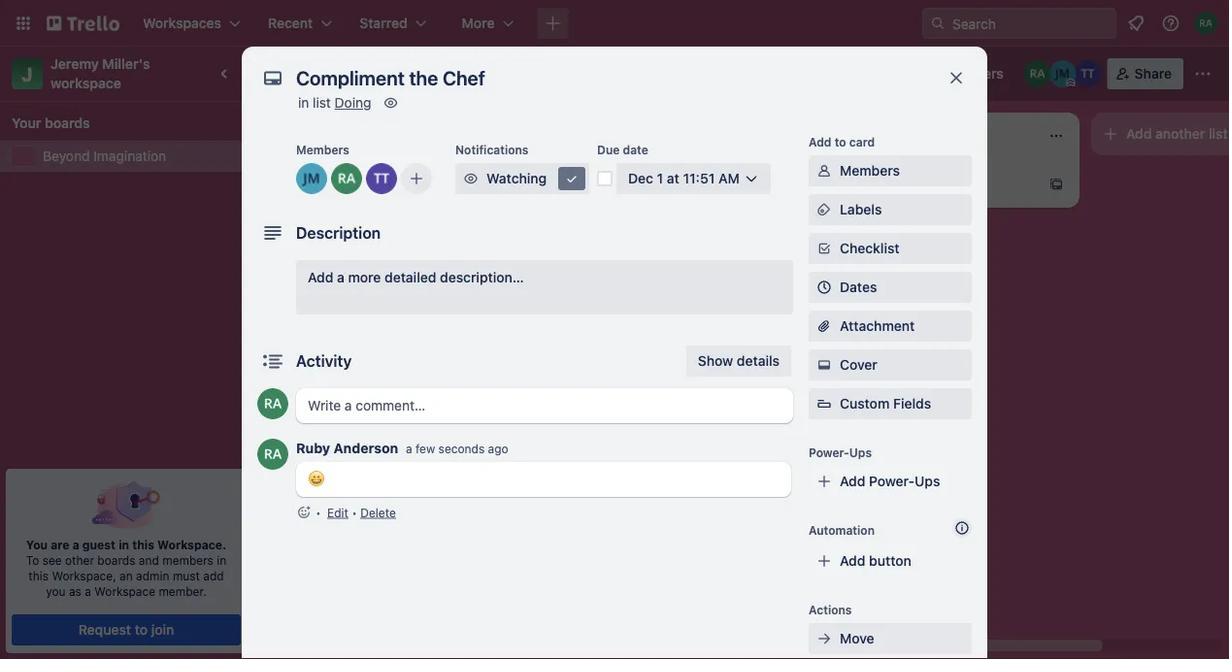 Task type: vqa. For each thing, say whether or not it's contained in the screenshot.
sparkle image
no



Task type: describe. For each thing, give the bounding box(es) containing it.
open information menu image
[[1161, 14, 1180, 33]]

filters button
[[935, 58, 1009, 89]]

sm image left mark due date as complete 'option'
[[562, 169, 581, 188]]

your
[[12, 115, 41, 131]]

show menu image
[[1193, 64, 1213, 83]]

0 horizontal spatial power-
[[809, 446, 849, 459]]

imagination inside board name text box
[[344, 63, 443, 84]]

1 horizontal spatial members
[[840, 163, 900, 179]]

doing link
[[335, 95, 371, 111]]

you
[[26, 538, 48, 551]]

add down power-ups
[[840, 473, 865, 489]]

button
[[869, 553, 911, 569]]

in list doing
[[298, 95, 371, 111]]

0 horizontal spatial ruby anderson (rubyanderson7) image
[[257, 439, 288, 470]]

attachment
[[840, 318, 915, 334]]

0 vertical spatial ruby anderson (rubyanderson7) image
[[331, 163, 362, 194]]

dec for dec 1 at 11:51 am
[[628, 170, 653, 186]]

workspace
[[94, 584, 155, 598]]

add inside "link"
[[308, 269, 333, 285]]

add another list button
[[1091, 113, 1229, 155]]

your boards with 1 items element
[[12, 112, 231, 135]]

add members to card image
[[409, 169, 424, 188]]

see
[[42, 553, 62, 567]]

request to join button
[[12, 615, 241, 646]]

star or unstar board image
[[464, 66, 480, 82]]

must
[[173, 569, 200, 582]]

add
[[203, 569, 224, 582]]

1 up anderson on the bottom left of the page
[[372, 417, 378, 430]]

boards inside you are a guest in this workspace. to see other boards and members in this workspace, an admin must add you as a workspace member.
[[97, 553, 135, 567]]

1 vertical spatial beyond imagination
[[43, 148, 166, 164]]

custom
[[840, 396, 890, 412]]

move
[[840, 631, 874, 647]]

member.
[[159, 584, 207, 598]]

seconds
[[438, 442, 485, 456]]

1 vertical spatial power-
[[869, 473, 915, 489]]

show
[[698, 353, 733, 369]]

show details
[[698, 353, 780, 369]]

1 vertical spatial terry turtle (terryturtle) image
[[366, 163, 397, 194]]

few
[[415, 442, 435, 456]]

date
[[623, 143, 648, 156]]

thoughts thinking
[[559, 168, 613, 196]]

to for card
[[835, 135, 846, 149]]

dates button
[[809, 272, 972, 303]]

doing
[[335, 95, 371, 111]]

card for add a card "button" to the right
[[895, 176, 923, 192]]

1 right "dec 1"
[[646, 249, 651, 263]]

dates
[[840, 279, 877, 295]]

a inside ruby anderson a few seconds ago
[[406, 442, 412, 456]]

beyond inside board name text box
[[278, 63, 340, 84]]

edit link
[[327, 506, 348, 519]]

jeremy miller (jeremymiller198) image
[[1049, 60, 1076, 87]]

0 horizontal spatial ups
[[849, 446, 872, 459]]

an
[[120, 569, 133, 582]]

jeremy miller's workspace
[[50, 56, 154, 91]]

thoughts
[[559, 168, 613, 182]]

add up the members link
[[809, 135, 831, 149]]

create from template… image
[[1048, 177, 1064, 192]]

checklist link
[[809, 233, 972, 264]]

automation
[[809, 523, 875, 537]]

beyond imagination link
[[43, 147, 241, 166]]

to for join
[[135, 622, 148, 638]]

1 horizontal spatial add a card button
[[823, 169, 1041, 200]]

kickoff
[[283, 460, 327, 476]]

a left •
[[332, 503, 340, 519]]

sm image for cover
[[814, 355, 834, 375]]

thinking link
[[559, 179, 784, 198]]

add another list
[[1126, 126, 1228, 142]]

workspace,
[[52, 569, 116, 582]]

create instagram link
[[283, 389, 509, 408]]

activity
[[296, 352, 352, 370]]

attachment button
[[809, 311, 972, 342]]

a inside "link"
[[337, 269, 345, 285]]

add power-ups link
[[809, 466, 972, 497]]

watching
[[486, 170, 547, 186]]

a right the as on the bottom of the page
[[85, 584, 91, 598]]

11:51
[[683, 170, 715, 186]]

Board name text field
[[268, 58, 453, 89]]

add a more detailed description…
[[308, 269, 524, 285]]

workspace
[[50, 75, 121, 91]]

ups inside 'add power-ups' link
[[915, 473, 940, 489]]

1 inside button
[[657, 170, 663, 186]]

1 inside checkbox
[[607, 249, 613, 263]]

list inside button
[[1209, 126, 1228, 142]]

0 vertical spatial in
[[298, 95, 309, 111]]

admin
[[136, 569, 169, 582]]

due
[[597, 143, 620, 156]]

kickoff meeting
[[283, 460, 382, 476]]

other
[[65, 553, 94, 567]]

detailed
[[385, 269, 436, 285]]

create instagram
[[283, 390, 391, 406]]

anderson
[[333, 440, 398, 456]]

Dec 1 checkbox
[[559, 245, 619, 268]]

filters
[[964, 66, 1003, 82]]

sm image for labels
[[814, 200, 834, 219]]

ruby
[[296, 440, 330, 456]]

a few seconds ago link
[[406, 442, 508, 456]]

card for left add a card "button"
[[343, 503, 372, 519]]

sm image for watching
[[461, 169, 481, 188]]

add a more detailed description… link
[[296, 260, 793, 315]]

2 horizontal spatial terry turtle (terryturtle) image
[[1074, 60, 1102, 87]]

meeting
[[331, 460, 382, 476]]



Task type: locate. For each thing, give the bounding box(es) containing it.
ruby anderson (rubyanderson7) image
[[331, 163, 362, 194], [765, 245, 788, 268], [257, 388, 288, 419]]

1 vertical spatial to
[[135, 622, 148, 638]]

members
[[162, 553, 213, 567]]

primary element
[[0, 0, 1229, 47]]

1 vertical spatial add a card
[[303, 503, 372, 519]]

0 horizontal spatial ruby anderson (rubyanderson7) image
[[257, 388, 288, 419]]

watching button
[[455, 163, 589, 194]]

sm image for move
[[814, 629, 834, 648]]

notifications
[[455, 143, 529, 156]]

0 horizontal spatial beyond imagination
[[43, 148, 166, 164]]

color: bold red, title: "thoughts" element
[[559, 167, 613, 182]]

sm image inside move link
[[814, 629, 834, 648]]

1 vertical spatial boards
[[97, 553, 135, 567]]

members link
[[809, 155, 972, 186]]

Search field
[[946, 9, 1115, 38]]

in left doing link
[[298, 95, 309, 111]]

jeremy miller (jeremymiller198) image right terry turtle (terryturtle) icon at the right of the page
[[738, 245, 761, 268]]

sm image down notifications
[[461, 169, 481, 188]]

0 horizontal spatial boards
[[45, 115, 90, 131]]

1 horizontal spatial card
[[849, 135, 875, 149]]

0 vertical spatial terry turtle (terryturtle) image
[[1074, 60, 1102, 87]]

1 vertical spatial this
[[29, 569, 49, 582]]

2 vertical spatial ruby anderson (rubyanderson7) image
[[257, 388, 288, 419]]

dec 1
[[582, 249, 613, 263]]

description…
[[440, 269, 524, 285]]

are
[[51, 538, 69, 551]]

add power-ups
[[840, 473, 940, 489]]

color: purple, title: none image
[[283, 377, 322, 385]]

1
[[657, 170, 663, 186], [607, 249, 613, 263], [646, 249, 651, 263], [334, 417, 339, 430], [372, 417, 378, 430]]

share button
[[1107, 58, 1183, 89]]

request to join
[[78, 622, 174, 638]]

power- down power-ups
[[869, 473, 915, 489]]

1 vertical spatial ruby anderson (rubyanderson7) image
[[1024, 60, 1051, 87]]

0 vertical spatial members
[[296, 143, 349, 156]]

power-ups
[[809, 446, 872, 459]]

•
[[352, 506, 357, 519]]

1 vertical spatial jeremy miller (jeremymiller198) image
[[738, 245, 761, 268]]

boards
[[45, 115, 90, 131], [97, 553, 135, 567]]

0 vertical spatial to
[[835, 135, 846, 149]]

this
[[132, 538, 154, 551], [29, 569, 49, 582]]

request
[[78, 622, 131, 638]]

0 vertical spatial this
[[132, 538, 154, 551]]

j
[[22, 62, 33, 85]]

share
[[1135, 66, 1172, 82]]

dec inside button
[[628, 170, 653, 186]]

sm image left cover
[[814, 355, 834, 375]]

in up add
[[217, 553, 226, 567]]

add button button
[[809, 546, 972, 577]]

to left join
[[135, 622, 148, 638]]

edit • delete
[[327, 506, 396, 519]]

sm image down actions
[[814, 629, 834, 648]]

power- down custom
[[809, 446, 849, 459]]

0 notifications image
[[1124, 12, 1147, 35]]

2 vertical spatial terry turtle (terryturtle) image
[[489, 412, 513, 435]]

0 vertical spatial imagination
[[344, 63, 443, 84]]

another
[[1155, 126, 1205, 142]]

1 vertical spatial imagination
[[93, 148, 166, 164]]

sm image for checklist
[[814, 239, 834, 258]]

0 horizontal spatial imagination
[[93, 148, 166, 164]]

you are a guest in this workspace. to see other boards and members in this workspace, an admin must add you as a workspace member.
[[26, 538, 226, 598]]

sm image right "doing"
[[381, 93, 400, 113]]

2 horizontal spatial in
[[298, 95, 309, 111]]

instagram
[[329, 390, 391, 406]]

edit
[[327, 506, 348, 519]]

sm image left the 'filters' button
[[900, 58, 927, 85]]

Write a comment text field
[[296, 388, 793, 423]]

1 horizontal spatial in
[[217, 553, 226, 567]]

create
[[283, 390, 325, 406]]

custom fields
[[840, 396, 931, 412]]

list
[[313, 95, 331, 111], [1209, 126, 1228, 142]]

card
[[849, 135, 875, 149], [895, 176, 923, 192], [343, 503, 372, 519]]

1 vertical spatial add a card button
[[272, 495, 489, 527]]

1 horizontal spatial ruby anderson (rubyanderson7) image
[[331, 163, 362, 194]]

1 horizontal spatial this
[[132, 538, 154, 551]]

jeremy
[[50, 56, 99, 72]]

back to home image
[[47, 8, 119, 39]]

ruby anderson a few seconds ago
[[296, 440, 508, 456]]

beyond imagination up doing link
[[278, 63, 443, 84]]

beyond
[[278, 63, 340, 84], [43, 148, 90, 164]]

2 horizontal spatial ruby anderson (rubyanderson7) image
[[1194, 12, 1217, 35]]

0 vertical spatial ups
[[849, 446, 872, 459]]

0 horizontal spatial add a card
[[303, 503, 372, 519]]

Mark due date as complete checkbox
[[597, 171, 613, 186]]

1 horizontal spatial jeremy miller (jeremymiller198) image
[[738, 245, 761, 268]]

delete link
[[360, 506, 396, 519]]

0 horizontal spatial card
[[343, 503, 372, 519]]

workspace.
[[157, 538, 226, 551]]

miller's
[[102, 56, 150, 72]]

1 horizontal spatial ups
[[915, 473, 940, 489]]

terry turtle (terryturtle) image left share button
[[1074, 60, 1102, 87]]

1 vertical spatial card
[[895, 176, 923, 192]]

ups down fields
[[915, 473, 940, 489]]

1 horizontal spatial to
[[835, 135, 846, 149]]

0 horizontal spatial jeremy miller (jeremymiller198) image
[[296, 163, 327, 194]]

1 horizontal spatial list
[[1209, 126, 1228, 142]]

1 vertical spatial ups
[[915, 473, 940, 489]]

sm image
[[814, 161, 834, 181], [461, 169, 481, 188], [562, 169, 581, 188], [814, 355, 834, 375]]

1 horizontal spatial terry turtle (terryturtle) image
[[489, 412, 513, 435]]

1 down create instagram
[[334, 417, 339, 430]]

0 vertical spatial add a card
[[854, 176, 923, 192]]

to
[[26, 553, 39, 567]]

1 horizontal spatial beyond imagination
[[278, 63, 443, 84]]

dec
[[628, 170, 653, 186], [582, 249, 604, 263]]

add reaction image
[[296, 503, 312, 522]]

0 vertical spatial dec
[[628, 170, 653, 186]]

1 left at
[[657, 170, 663, 186]]

fields
[[893, 396, 931, 412]]

sm image for members
[[814, 161, 834, 181]]

checklist
[[840, 240, 899, 256]]

add a card
[[854, 176, 923, 192], [303, 503, 372, 519]]

add down grinning image
[[303, 503, 329, 519]]

as
[[69, 584, 81, 598]]

this down to
[[29, 569, 49, 582]]

1 horizontal spatial dec
[[628, 170, 653, 186]]

sm image inside the cover link
[[814, 355, 834, 375]]

add a card for left add a card "button"
[[303, 503, 372, 519]]

sm image left checklist
[[814, 239, 834, 258]]

sm image inside the members link
[[814, 161, 834, 181]]

1 vertical spatial members
[[840, 163, 900, 179]]

kickoff meeting link
[[283, 459, 509, 478]]

move link
[[809, 623, 972, 654]]

0 vertical spatial ruby anderson (rubyanderson7) image
[[1194, 12, 1217, 35]]

jeremy miller (jeremymiller198) image
[[296, 163, 327, 194], [738, 245, 761, 268]]

1 horizontal spatial boards
[[97, 553, 135, 567]]

0 vertical spatial beyond imagination
[[278, 63, 443, 84]]

description
[[296, 224, 381, 242]]

add to card
[[809, 135, 875, 149]]

1 vertical spatial ruby anderson (rubyanderson7) image
[[765, 245, 788, 268]]

details
[[737, 353, 780, 369]]

search image
[[930, 16, 946, 31]]

dec for dec 1
[[582, 249, 604, 263]]

0 horizontal spatial terry turtle (terryturtle) image
[[366, 163, 397, 194]]

1 down thinking on the top left of the page
[[607, 249, 613, 263]]

ruby anderson (rubyanderson7) image right the open information menu image on the right top of the page
[[1194, 12, 1217, 35]]

more
[[348, 269, 381, 285]]

0 vertical spatial add a card button
[[823, 169, 1041, 200]]

sm image down "add to card"
[[814, 161, 834, 181]]

ruby anderson (rubyanderson7) image up the description
[[331, 163, 362, 194]]

2 horizontal spatial ruby anderson (rubyanderson7) image
[[765, 245, 788, 268]]

a
[[884, 176, 891, 192], [337, 269, 345, 285], [406, 442, 412, 456], [332, 503, 340, 519], [72, 538, 79, 551], [85, 584, 91, 598]]

2 vertical spatial ruby anderson (rubyanderson7) image
[[257, 439, 288, 470]]

a left more
[[337, 269, 345, 285]]

terry turtle (terryturtle) image
[[1074, 60, 1102, 87], [366, 163, 397, 194], [489, 412, 513, 435]]

ruby anderson (rubyanderson7) image down search field at top
[[1024, 60, 1051, 87]]

ruby anderson (rubyanderson7) image
[[1194, 12, 1217, 35], [1024, 60, 1051, 87], [257, 439, 288, 470]]

add button
[[840, 553, 911, 569]]

1 horizontal spatial beyond
[[278, 63, 340, 84]]

power-
[[809, 446, 849, 459], [869, 473, 915, 489]]

a right are
[[72, 538, 79, 551]]

0 vertical spatial list
[[313, 95, 331, 111]]

1 horizontal spatial add a card
[[854, 176, 923, 192]]

0 vertical spatial beyond
[[278, 63, 340, 84]]

a up labels "link"
[[884, 176, 891, 192]]

1 vertical spatial in
[[119, 538, 129, 551]]

boards up an
[[97, 553, 135, 567]]

labels link
[[809, 194, 972, 225]]

add a card button
[[823, 169, 1041, 200], [272, 495, 489, 527]]

terry turtle (terryturtle) image left add members to card icon
[[366, 163, 397, 194]]

dec down date
[[628, 170, 653, 186]]

list left doing link
[[313, 95, 331, 111]]

1 horizontal spatial ruby anderson (rubyanderson7) image
[[1024, 60, 1051, 87]]

dec 1 at 11:51 am
[[628, 170, 740, 186]]

thinking
[[559, 180, 613, 196]]

beyond up the in list doing at the left of page
[[278, 63, 340, 84]]

show details link
[[686, 346, 791, 377]]

beyond imagination down the your boards with 1 items element
[[43, 148, 166, 164]]

your boards
[[12, 115, 90, 131]]

1 vertical spatial beyond
[[43, 148, 90, 164]]

a left few
[[406, 442, 412, 456]]

add left more
[[308, 269, 333, 285]]

sm image
[[900, 58, 927, 85], [381, 93, 400, 113], [814, 200, 834, 219], [814, 239, 834, 258], [814, 629, 834, 648]]

0 horizontal spatial members
[[296, 143, 349, 156]]

grinning image
[[308, 470, 325, 487]]

create board or workspace image
[[543, 14, 563, 33]]

ups up add power-ups
[[849, 446, 872, 459]]

am
[[718, 170, 740, 186]]

members down the in list doing at the left of page
[[296, 143, 349, 156]]

0 horizontal spatial list
[[313, 95, 331, 111]]

sm image left the labels
[[814, 200, 834, 219]]

0 horizontal spatial dec
[[582, 249, 604, 263]]

add down automation
[[840, 553, 865, 569]]

cover link
[[809, 349, 972, 381]]

in right the guest
[[119, 538, 129, 551]]

add left another
[[1126, 126, 1152, 142]]

to up the members link
[[835, 135, 846, 149]]

0 vertical spatial boards
[[45, 115, 90, 131]]

custom fields button
[[809, 394, 972, 414]]

2 vertical spatial in
[[217, 553, 226, 567]]

add up the labels
[[854, 176, 880, 192]]

beyond down your boards
[[43, 148, 90, 164]]

terry turtle (terryturtle) image
[[711, 245, 734, 268]]

list right another
[[1209, 126, 1228, 142]]

actions
[[809, 603, 852, 616]]

you
[[46, 584, 66, 598]]

2 vertical spatial card
[[343, 503, 372, 519]]

0 horizontal spatial beyond
[[43, 148, 90, 164]]

0 horizontal spatial in
[[119, 538, 129, 551]]

None text field
[[286, 60, 927, 95]]

0 vertical spatial power-
[[809, 446, 849, 459]]

terry turtle (terryturtle) image up ago
[[489, 412, 513, 435]]

2 horizontal spatial card
[[895, 176, 923, 192]]

ruby anderson (rubyanderson7) image left ruby
[[257, 439, 288, 470]]

1 vertical spatial dec
[[582, 249, 604, 263]]

1 horizontal spatial power-
[[869, 473, 915, 489]]

ruby anderson (rubyanderson7) image right terry turtle (terryturtle) icon at the right of the page
[[765, 245, 788, 268]]

0 horizontal spatial to
[[135, 622, 148, 638]]

imagination
[[344, 63, 443, 84], [93, 148, 166, 164]]

labels
[[840, 201, 882, 217]]

boards right your
[[45, 115, 90, 131]]

dec down thinking on the top left of the page
[[582, 249, 604, 263]]

imagination down the your boards with 1 items element
[[93, 148, 166, 164]]

add a card for add a card "button" to the right
[[854, 176, 923, 192]]

sm image inside labels "link"
[[814, 200, 834, 219]]

jeremy miller (jeremymiller198) image up the description
[[296, 163, 327, 194]]

0 horizontal spatial this
[[29, 569, 49, 582]]

beyond imagination inside board name text box
[[278, 63, 443, 84]]

1 vertical spatial list
[[1209, 126, 1228, 142]]

0 horizontal spatial add a card button
[[272, 495, 489, 527]]

0 vertical spatial card
[[849, 135, 875, 149]]

dec 1 at 11:51 am button
[[616, 163, 771, 194]]

0 vertical spatial jeremy miller (jeremymiller198) image
[[296, 163, 327, 194]]

dec inside checkbox
[[582, 249, 604, 263]]

sm image inside checklist link
[[814, 239, 834, 258]]

cover
[[840, 357, 877, 373]]

this up and
[[132, 538, 154, 551]]

and
[[139, 553, 159, 567]]

beyond imagination
[[278, 63, 443, 84], [43, 148, 166, 164]]

members up the labels
[[840, 163, 900, 179]]

1 horizontal spatial imagination
[[344, 63, 443, 84]]

to inside button
[[135, 622, 148, 638]]

join
[[151, 622, 174, 638]]

due date
[[597, 143, 648, 156]]

ruby anderson (rubyanderson7) image down color: purple, title: none icon
[[257, 388, 288, 419]]

imagination up doing link
[[344, 63, 443, 84]]



